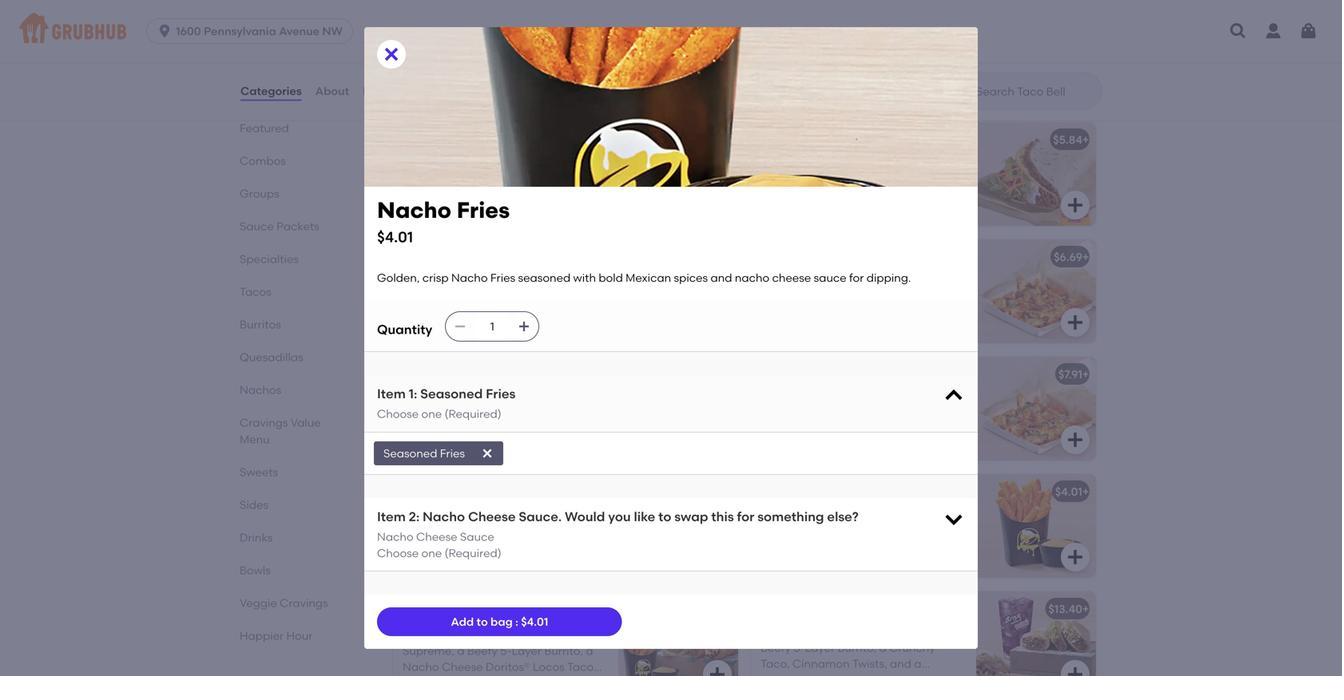 Task type: vqa. For each thing, say whether or not it's contained in the screenshot.
reviews button at left
yes



Task type: describe. For each thing, give the bounding box(es) containing it.
grilled cheese nacho fries - steak, spicy
[[761, 368, 986, 381]]

$4.86 +
[[695, 133, 731, 146]]

1 horizontal spatial nacho
[[735, 271, 770, 285]]

$12.79 for $12.79 +
[[835, 14, 867, 28]]

svg image inside "main navigation" navigation
[[1229, 22, 1248, 41]]

$4.01 +
[[1055, 485, 1089, 499]]

$6.69
[[1054, 250, 1083, 264]]

bold inside golden, crisp nacho fries seasoned with bold mexican spices and nacho cheese sauce for dipping.
[[786, 524, 810, 538]]

0 vertical spatial golden,
[[377, 271, 420, 285]]

0 vertical spatial golden, crisp nacho fries seasoned with bold mexican spices and nacho cheese sauce for dipping.
[[377, 271, 911, 285]]

cheese for grilled cheese nacho fries - beef, spicy
[[800, 250, 841, 264]]

2 vertical spatial seasoned
[[902, 508, 954, 521]]

medium
[[761, 674, 806, 677]]

+ for nacho fries
[[1083, 485, 1089, 499]]

nw
[[322, 24, 343, 38]]

hour
[[286, 630, 313, 643]]

veggie
[[240, 597, 277, 610]]

to left bag
[[477, 616, 488, 629]]

shredded
[[532, 204, 583, 218]]

taco for double decker® taco
[[492, 133, 519, 146]]

decker® for double decker® taco
[[445, 133, 490, 146]]

a warm flour tortilla layered with refried beans wrapped around a crunchy taco filled with seasoned beef, crispy lettuce and shredded cheddar cheese.
[[403, 156, 583, 234]]

$7.91 + for grilled cheese nacho fries - steak
[[701, 368, 731, 381]]

about button
[[315, 62, 350, 120]]

large nacho fries
[[403, 485, 503, 499]]

1600
[[176, 24, 201, 38]]

else?
[[827, 509, 859, 525]]

0 vertical spatial cheese
[[772, 271, 811, 285]]

and inside a warm flour tortilla layered with refried beans wrapped around a crunchy taco filled with seasoned beef, crispy lettuce and shredded cheddar cheese.
[[508, 204, 529, 218]]

a
[[403, 156, 411, 169]]

+ for large nacho fries
[[725, 485, 731, 499]]

fountain
[[808, 674, 854, 677]]

grilled cheese nacho fries - steak image
[[618, 357, 738, 461]]

and inside crispy nacho fries and nacho cheese sauce to dip.
[[506, 508, 528, 521]]

$5.23
[[696, 485, 725, 499]]

box
[[495, 606, 515, 619]]

includes a chalupa supreme, a beefy 5-layer burrito, a crunchy taco, cinnamon twists, and a medium fountain drink.
[[761, 625, 935, 677]]

tortilla
[[474, 156, 509, 169]]

item for 2:
[[377, 509, 406, 525]]

+ for grilled cheese nacho fries - steak
[[725, 368, 731, 381]]

about
[[315, 84, 349, 98]]

+ for grilled cheese nacho fries - steak, spicy
[[1083, 368, 1089, 381]]

drinks
[[240, 531, 273, 545]]

fries inside crispy nacho fries and nacho cheese sauce to dip.
[[479, 508, 504, 521]]

decker® for double decker® taco supreme®
[[802, 133, 847, 146]]

layer
[[805, 642, 835, 655]]

drink.
[[856, 674, 886, 677]]

0 vertical spatial for
[[849, 271, 864, 285]]

includes
[[761, 625, 806, 639]]

grilled cheese nacho fries - steak
[[403, 368, 593, 381]]

filled
[[477, 188, 503, 202]]

seasoned inside item 1: seasoned fries choose one (required)
[[420, 386, 483, 402]]

you
[[608, 509, 631, 525]]

sweets
[[240, 466, 278, 479]]

nacho inside golden, crisp nacho fries seasoned with bold mexican spices and nacho cheese sauce for dipping.
[[922, 524, 957, 538]]

0 vertical spatial dipping.
[[867, 271, 911, 285]]

burrito,
[[838, 642, 877, 655]]

with down wrapped
[[506, 188, 528, 202]]

cravings value menu
[[240, 416, 321, 447]]

supreme,
[[869, 625, 921, 639]]

$5.23 +
[[696, 485, 731, 499]]

double decker® taco image
[[618, 122, 738, 226]]

categories button
[[240, 62, 303, 120]]

crunchy
[[403, 188, 446, 202]]

seasoned inside a warm flour tortilla layered with refried beans wrapped around a crunchy taco filled with seasoned beef, crispy lettuce and shredded cheddar cheese.
[[531, 188, 583, 202]]

with down shredded at the top of page
[[573, 271, 596, 285]]

grilled cheese nacho fries - beef, spicy image
[[976, 240, 1096, 343]]

cheese for grilled cheese nacho fries - steak, spicy
[[800, 368, 841, 381]]

1600 pennsylvania avenue nw button
[[146, 18, 359, 44]]

cinnamon
[[793, 658, 850, 671]]

fries inside item 1: seasoned fries choose one (required)
[[486, 386, 516, 402]]

nacho fries
[[761, 485, 826, 499]]

taco for double decker® taco supreme®
[[850, 133, 877, 146]]

$13.40 +
[[1049, 603, 1089, 616]]

something
[[758, 509, 824, 525]]

grilled for grilled cheese nacho fries - beef, spicy
[[761, 250, 797, 264]]

one inside item 2: nacho cheese sauce. would you like to swap this for something else? nacho cheese sauce choose one (required)
[[422, 547, 442, 560]]

$7.91 + for grilled cheese nacho fries - steak, spicy
[[1059, 368, 1089, 381]]

a inside a warm flour tortilla layered with refried beans wrapped around a crunchy taco filled with seasoned beef, crispy lettuce and shredded cheddar cheese.
[[571, 172, 578, 185]]

+ for double decker® taco
[[725, 133, 731, 146]]

grilled cheese nacho fries - steak, spicy image
[[976, 357, 1096, 461]]

reviews button
[[362, 62, 408, 120]]

and inside includes a chalupa supreme, a beefy 5-layer burrito, a crunchy taco, cinnamon twists, and a medium fountain drink.
[[890, 658, 912, 671]]

supreme®
[[879, 133, 934, 146]]

around
[[529, 172, 568, 185]]

$7.91 for grilled cheese nacho fries - steak
[[701, 368, 725, 381]]

grilled cheese nacho fries - beef, spicy
[[761, 250, 979, 264]]

pennsylvania
[[204, 24, 276, 38]]

item 2: nacho cheese sauce. would you like to swap this for something else? nacho cheese sauce choose one (required)
[[377, 509, 859, 560]]

choose inside item 2: nacho cheese sauce. would you like to swap this for something else? nacho cheese sauce choose one (required)
[[377, 547, 419, 560]]

2 vertical spatial for
[[838, 540, 852, 554]]

sauce.
[[519, 509, 562, 525]]

burritos
[[240, 318, 281, 332]]

nacho inside crispy nacho fries and nacho cheese sauce to dip.
[[531, 508, 565, 521]]

sauce packets
[[240, 220, 319, 233]]

crispy
[[403, 508, 437, 521]]

dip.
[[494, 524, 514, 538]]

cravings box image
[[976, 592, 1096, 677]]

cheese.
[[452, 220, 493, 234]]

nacho inside crispy nacho fries and nacho cheese sauce to dip.
[[440, 508, 476, 521]]

for inside item 2: nacho cheese sauce. would you like to swap this for something else? nacho cheese sauce choose one (required)
[[737, 509, 755, 525]]

crunchy
[[889, 642, 935, 655]]

1600 pennsylvania avenue nw
[[176, 24, 343, 38]]

0 horizontal spatial sauce
[[240, 220, 274, 233]]

(required) inside item 2: nacho cheese sauce. would you like to swap this for something else? nacho cheese sauce choose one (required)
[[445, 547, 502, 560]]

seller
[[435, 586, 461, 598]]

0 vertical spatial sauce
[[814, 271, 847, 285]]

beans
[[441, 172, 474, 185]]

sauce inside crispy nacho fries and nacho cheese sauce to dip.
[[444, 524, 477, 538]]

reviews
[[363, 84, 407, 98]]

item for 1:
[[377, 386, 406, 402]]

categories
[[240, 84, 302, 98]]

dipping. inside golden, crisp nacho fries seasoned with bold mexican spices and nacho cheese sauce for dipping.
[[855, 540, 900, 554]]

1 horizontal spatial golden,
[[761, 508, 803, 521]]

bag
[[491, 616, 513, 629]]

a down crunchy
[[914, 658, 922, 671]]

deluxe cravings box image
[[618, 592, 738, 677]]

combos
[[240, 154, 286, 168]]

swap
[[675, 509, 708, 525]]

- for beef,
[[912, 250, 917, 264]]

2 horizontal spatial $4.01
[[1055, 485, 1083, 499]]

seasoned fries
[[384, 447, 465, 460]]

double for double decker® taco
[[403, 133, 442, 146]]

grilled for grilled cheese nacho fries - steak, spicy
[[761, 368, 797, 381]]

specialties
[[240, 252, 299, 266]]

menu
[[240, 433, 270, 447]]

Search Taco Bell search field
[[975, 84, 1097, 99]]

layered
[[512, 156, 552, 169]]

packets
[[277, 220, 319, 233]]

2 vertical spatial $4.01
[[521, 616, 548, 629]]

$6.69 +
[[1054, 250, 1089, 264]]



Task type: locate. For each thing, give the bounding box(es) containing it.
0 vertical spatial nacho
[[735, 271, 770, 285]]

1 vertical spatial seasoned
[[518, 271, 571, 285]]

item inside item 1: seasoned fries choose one (required)
[[377, 386, 406, 402]]

0 vertical spatial (required)
[[445, 408, 502, 421]]

beefy
[[761, 642, 791, 655]]

(required) down crispy nacho fries and nacho cheese sauce to dip.
[[445, 547, 502, 560]]

$12.79 for $12.79
[[405, 14, 437, 28]]

$7.91 for grilled cheese nacho fries - steak, spicy
[[1059, 368, 1083, 381]]

0 vertical spatial bold
[[599, 271, 623, 285]]

spicy for grilled cheese nacho fries - beef, spicy
[[949, 250, 979, 264]]

featured up double decker® taco
[[390, 85, 466, 105]]

to inside crispy nacho fries and nacho cheese sauce to dip.
[[480, 524, 491, 538]]

1 item from the top
[[377, 386, 406, 402]]

1 horizontal spatial sauce
[[460, 531, 494, 544]]

item
[[377, 386, 406, 402], [377, 509, 406, 525]]

dipping. down grilled cheese nacho fries - beef, spicy
[[867, 271, 911, 285]]

0 horizontal spatial double
[[403, 133, 442, 146]]

1 horizontal spatial taco
[[850, 133, 877, 146]]

+ for double decker® taco supreme®
[[1083, 133, 1089, 146]]

1 vertical spatial nacho
[[531, 508, 565, 521]]

choose inside item 1: seasoned fries choose one (required)
[[377, 408, 419, 421]]

1 vertical spatial sauce
[[444, 524, 477, 538]]

double right $4.86 + at the right top of the page
[[761, 133, 800, 146]]

nachos
[[240, 384, 281, 397]]

0 horizontal spatial $4.01
[[377, 229, 413, 246]]

with inside golden, crisp nacho fries seasoned with bold mexican spices and nacho cheese sauce for dipping.
[[761, 524, 783, 538]]

mexican
[[626, 271, 671, 285], [813, 524, 859, 538]]

large
[[403, 485, 435, 499]]

(required) inside item 1: seasoned fries choose one (required)
[[445, 408, 502, 421]]

1 one from the top
[[422, 408, 442, 421]]

for down else?
[[838, 540, 852, 554]]

sauce
[[814, 271, 847, 285], [444, 524, 477, 538], [802, 540, 835, 554]]

1 horizontal spatial $12.79
[[835, 14, 867, 28]]

1 horizontal spatial bold
[[786, 524, 810, 538]]

beef,
[[919, 250, 946, 264]]

crisp inside golden, crisp nacho fries seasoned with bold mexican spices and nacho cheese sauce for dipping.
[[806, 508, 832, 521]]

- left steak,
[[912, 368, 917, 381]]

and inside golden, crisp nacho fries seasoned with bold mexican spices and nacho cheese sauce for dipping.
[[898, 524, 920, 538]]

1 vertical spatial seasoned
[[384, 447, 437, 460]]

0 vertical spatial sauce
[[240, 220, 274, 233]]

for down grilled cheese nacho fries - beef, spicy
[[849, 271, 864, 285]]

$5.84 +
[[1053, 133, 1089, 146]]

golden, up quantity
[[377, 271, 420, 285]]

with down nacho fries
[[761, 524, 783, 538]]

tacos
[[240, 285, 272, 299]]

0 vertical spatial one
[[422, 408, 442, 421]]

sauce down the 'large nacho fries' in the bottom left of the page
[[444, 524, 477, 538]]

0 vertical spatial mexican
[[626, 271, 671, 285]]

refried
[[403, 172, 438, 185]]

- for steak,
[[912, 368, 917, 381]]

1 vertical spatial sauce
[[460, 531, 494, 544]]

0 horizontal spatial decker®
[[445, 133, 490, 146]]

1 vertical spatial bold
[[786, 524, 810, 538]]

$4.01 inside nacho fries $4.01
[[377, 229, 413, 246]]

taco
[[449, 188, 474, 202]]

0 horizontal spatial spices
[[674, 271, 708, 285]]

search icon image
[[951, 81, 970, 101]]

0 horizontal spatial featured
[[240, 121, 289, 135]]

quesadillas
[[240, 351, 303, 364]]

2 $7.91 from the left
[[1059, 368, 1083, 381]]

1 vertical spatial $4.01
[[1055, 485, 1083, 499]]

1 vertical spatial for
[[737, 509, 755, 525]]

golden,
[[377, 271, 420, 285], [761, 508, 803, 521]]

0 vertical spatial seasoned
[[531, 188, 583, 202]]

(required)
[[445, 408, 502, 421], [445, 547, 502, 560]]

$5.84
[[1053, 133, 1083, 146]]

like
[[634, 509, 655, 525]]

1 horizontal spatial mexican
[[813, 524, 859, 538]]

1 vertical spatial featured
[[240, 121, 289, 135]]

1 vertical spatial choose
[[377, 547, 419, 560]]

item inside item 2: nacho cheese sauce. would you like to swap this for something else? nacho cheese sauce choose one (required)
[[377, 509, 406, 525]]

value
[[291, 416, 321, 430]]

- left steak
[[554, 368, 559, 381]]

- left beef,
[[912, 250, 917, 264]]

2 vertical spatial nacho
[[922, 524, 957, 538]]

and
[[508, 204, 529, 218], [711, 271, 732, 285], [506, 508, 528, 521], [898, 524, 920, 538], [890, 658, 912, 671]]

1 vertical spatial dipping.
[[855, 540, 900, 554]]

to inside item 2: nacho cheese sauce. would you like to swap this for something else? nacho cheese sauce choose one (required)
[[658, 509, 672, 525]]

1 horizontal spatial double
[[761, 133, 800, 146]]

one inside item 1: seasoned fries choose one (required)
[[422, 408, 442, 421]]

0 vertical spatial crisp
[[422, 271, 449, 285]]

choose down 1:
[[377, 408, 419, 421]]

1 vertical spatial mexican
[[813, 524, 859, 538]]

nacho
[[377, 197, 451, 224], [844, 250, 881, 264], [451, 271, 488, 285], [486, 368, 523, 381], [844, 368, 881, 381], [437, 485, 474, 499], [761, 485, 797, 499], [440, 508, 476, 521], [835, 508, 871, 521], [423, 509, 465, 525], [377, 531, 414, 544]]

2 vertical spatial sauce
[[802, 540, 835, 554]]

seasoned up large
[[384, 447, 437, 460]]

with up 'around'
[[555, 156, 578, 169]]

0 horizontal spatial nacho
[[531, 508, 565, 521]]

one up best seller
[[422, 547, 442, 560]]

nacho inside nacho fries $4.01
[[377, 197, 451, 224]]

cheese
[[772, 271, 811, 285], [403, 524, 442, 538], [761, 540, 800, 554]]

1 horizontal spatial $7.91 +
[[1059, 368, 1089, 381]]

crisp down cheddar
[[422, 271, 449, 285]]

1 vertical spatial crisp
[[806, 508, 832, 521]]

1 (required) from the top
[[445, 408, 502, 421]]

add to bag : $4.01
[[451, 616, 548, 629]]

nacho fries $4.01
[[377, 197, 510, 246]]

cheese for grilled cheese nacho fries - steak
[[442, 368, 483, 381]]

2 taco from the left
[[850, 133, 877, 146]]

$12.79 button
[[393, 0, 810, 48]]

item left 1:
[[377, 386, 406, 402]]

1 vertical spatial spicy
[[956, 368, 986, 381]]

a right 'around'
[[571, 172, 578, 185]]

avenue
[[279, 24, 320, 38]]

crisp
[[422, 271, 449, 285], [806, 508, 832, 521]]

1 vertical spatial one
[[422, 547, 442, 560]]

1 decker® from the left
[[445, 133, 490, 146]]

0 vertical spatial spices
[[674, 271, 708, 285]]

1 horizontal spatial crisp
[[806, 508, 832, 521]]

spices inside golden, crisp nacho fries seasoned with bold mexican spices and nacho cheese sauce for dipping.
[[861, 524, 895, 538]]

0 vertical spatial $4.01
[[377, 229, 413, 246]]

1 double from the left
[[403, 133, 442, 146]]

nacho
[[735, 271, 770, 285], [531, 508, 565, 521], [922, 524, 957, 538]]

1 vertical spatial spices
[[861, 524, 895, 538]]

$12.79
[[405, 14, 437, 28], [835, 14, 867, 28]]

spicy for grilled cheese nacho fries - steak, spicy
[[956, 368, 986, 381]]

sauce down grilled cheese nacho fries - beef, spicy
[[814, 271, 847, 285]]

+
[[867, 14, 873, 28], [725, 133, 731, 146], [1083, 133, 1089, 146], [1083, 250, 1089, 264], [725, 368, 731, 381], [1083, 368, 1089, 381], [725, 485, 731, 499], [1083, 485, 1089, 499], [1083, 603, 1089, 616]]

5-
[[794, 642, 805, 655]]

1 vertical spatial golden, crisp nacho fries seasoned with bold mexican spices and nacho cheese sauce for dipping.
[[761, 508, 957, 554]]

large nacho fries image
[[618, 474, 738, 578]]

this
[[711, 509, 734, 525]]

svg image
[[1299, 22, 1318, 41], [157, 23, 173, 39], [454, 320, 467, 333], [518, 320, 531, 333], [943, 385, 965, 408], [481, 447, 494, 460], [943, 508, 965, 530]]

1:
[[409, 386, 417, 402]]

choose down 2:
[[377, 547, 419, 560]]

2 $12.79 from the left
[[835, 14, 867, 28]]

flour
[[447, 156, 472, 169]]

2 $7.91 + from the left
[[1059, 368, 1089, 381]]

1 choose from the top
[[377, 408, 419, 421]]

golden, down nacho fries
[[761, 508, 803, 521]]

deluxe
[[403, 606, 440, 619]]

cravings for veggie
[[280, 597, 328, 610]]

2 (required) from the top
[[445, 547, 502, 560]]

2 decker® from the left
[[802, 133, 847, 146]]

1 $7.91 + from the left
[[701, 368, 731, 381]]

cravings for deluxe
[[443, 606, 492, 619]]

featured up combos
[[240, 121, 289, 135]]

0 horizontal spatial bold
[[599, 271, 623, 285]]

0 vertical spatial seasoned
[[420, 386, 483, 402]]

spicy right steak,
[[956, 368, 986, 381]]

0 vertical spatial item
[[377, 386, 406, 402]]

0 vertical spatial choose
[[377, 408, 419, 421]]

0 vertical spatial spicy
[[949, 250, 979, 264]]

(required) down grilled cheese nacho fries - steak
[[445, 408, 502, 421]]

seasoned
[[531, 188, 583, 202], [518, 271, 571, 285], [902, 508, 954, 521]]

taco,
[[761, 658, 790, 671]]

grilled
[[761, 250, 797, 264], [403, 368, 439, 381], [761, 368, 797, 381]]

cravings down seller
[[443, 606, 492, 619]]

bowls
[[240, 564, 271, 578]]

1 horizontal spatial $7.91
[[1059, 368, 1083, 381]]

veggie cravings
[[240, 597, 328, 610]]

for right this
[[737, 509, 755, 525]]

to
[[658, 509, 672, 525], [480, 524, 491, 538], [477, 616, 488, 629]]

a up layer
[[809, 625, 816, 639]]

deluxe cravings box
[[403, 606, 515, 619]]

0 horizontal spatial $7.91 +
[[701, 368, 731, 381]]

taco left supreme®
[[850, 133, 877, 146]]

svg image inside 1600 pennsylvania avenue nw "button"
[[157, 23, 173, 39]]

crisp down nacho fries
[[806, 508, 832, 521]]

crispy nacho fries and nacho cheese sauce to dip.
[[403, 508, 565, 538]]

sauce down the 'large nacho fries' in the bottom left of the page
[[460, 531, 494, 544]]

a up crunchy
[[923, 625, 931, 639]]

lettuce
[[467, 204, 505, 218]]

1 vertical spatial cheese
[[403, 524, 442, 538]]

crispy
[[432, 204, 464, 218]]

svg image
[[779, 17, 799, 37], [1229, 22, 1248, 41], [382, 45, 401, 64], [1066, 196, 1085, 215], [1066, 313, 1085, 332], [708, 431, 727, 450], [1066, 431, 1085, 450], [1066, 548, 1085, 567], [708, 665, 727, 677], [1066, 665, 1085, 677]]

for
[[849, 271, 864, 285], [737, 509, 755, 525], [838, 540, 852, 554]]

nacho fries image
[[976, 474, 1096, 578]]

0 horizontal spatial taco
[[492, 133, 519, 146]]

featured
[[390, 85, 466, 105], [240, 121, 289, 135]]

double decker® taco
[[403, 133, 519, 146]]

grilled for grilled cheese nacho fries - steak
[[403, 368, 439, 381]]

dipping. down else?
[[855, 540, 900, 554]]

chalupa
[[819, 625, 866, 639]]

cravings up menu
[[240, 416, 288, 430]]

2 item from the top
[[377, 509, 406, 525]]

0 vertical spatial featured
[[390, 85, 466, 105]]

2:
[[409, 509, 420, 525]]

taco up the 'tortilla'
[[492, 133, 519, 146]]

double for double decker® taco supreme®
[[761, 133, 800, 146]]

double decker® taco supreme® image
[[976, 122, 1096, 226]]

fries inside nacho fries $4.01
[[457, 197, 510, 224]]

cravings inside cravings value menu
[[240, 416, 288, 430]]

1 vertical spatial (required)
[[445, 547, 502, 560]]

a down supreme,
[[879, 642, 887, 655]]

happier
[[240, 630, 284, 643]]

sauce down groups at the top left
[[240, 220, 274, 233]]

0 horizontal spatial golden,
[[377, 271, 420, 285]]

grilled cheese nacho fries - beef image
[[618, 240, 738, 343]]

1 vertical spatial item
[[377, 509, 406, 525]]

Input item quantity number field
[[475, 312, 510, 341]]

1 $7.91 from the left
[[701, 368, 725, 381]]

1 vertical spatial golden,
[[761, 508, 803, 521]]

add
[[451, 616, 474, 629]]

double up warm
[[403, 133, 442, 146]]

beef,
[[403, 204, 430, 218]]

0 horizontal spatial mexican
[[626, 271, 671, 285]]

cheddar
[[403, 220, 449, 234]]

decker®
[[445, 133, 490, 146], [802, 133, 847, 146]]

$12.79 inside button
[[405, 14, 437, 28]]

happier hour
[[240, 630, 313, 643]]

steak
[[561, 368, 593, 381]]

best seller
[[412, 586, 461, 598]]

bold
[[599, 271, 623, 285], [786, 524, 810, 538]]

wrapped
[[477, 172, 526, 185]]

2 horizontal spatial nacho
[[922, 524, 957, 538]]

2 choose from the top
[[377, 547, 419, 560]]

to right 'like'
[[658, 509, 672, 525]]

warm
[[413, 156, 445, 169]]

item left 2:
[[377, 509, 406, 525]]

-
[[912, 250, 917, 264], [554, 368, 559, 381], [912, 368, 917, 381]]

sauce down else?
[[802, 540, 835, 554]]

twists,
[[852, 658, 887, 671]]

1 horizontal spatial $4.01
[[521, 616, 548, 629]]

taco
[[492, 133, 519, 146], [850, 133, 877, 146]]

sauce inside item 2: nacho cheese sauce. would you like to swap this for something else? nacho cheese sauce choose one (required)
[[460, 531, 494, 544]]

1 taco from the left
[[492, 133, 519, 146]]

spicy right beef,
[[949, 250, 979, 264]]

cravings up hour
[[280, 597, 328, 610]]

1 horizontal spatial decker®
[[802, 133, 847, 146]]

2 one from the top
[[422, 547, 442, 560]]

would
[[565, 509, 605, 525]]

- for steak
[[554, 368, 559, 381]]

choose
[[377, 408, 419, 421], [377, 547, 419, 560]]

$13.40
[[1049, 603, 1083, 616]]

1 $12.79 from the left
[[405, 14, 437, 28]]

fries
[[457, 197, 510, 224], [883, 250, 909, 264], [490, 271, 515, 285], [525, 368, 551, 381], [883, 368, 909, 381], [486, 386, 516, 402], [440, 447, 465, 460], [477, 485, 503, 499], [800, 485, 826, 499], [479, 508, 504, 521], [874, 508, 899, 521]]

sauce
[[240, 220, 274, 233], [460, 531, 494, 544]]

to left dip. at left
[[480, 524, 491, 538]]

cheese inside crispy nacho fries and nacho cheese sauce to dip.
[[403, 524, 442, 538]]

one up 'seasoned fries'
[[422, 408, 442, 421]]

1 horizontal spatial spices
[[861, 524, 895, 538]]

best
[[412, 586, 433, 598]]

0 horizontal spatial crisp
[[422, 271, 449, 285]]

1 horizontal spatial featured
[[390, 85, 466, 105]]

2 vertical spatial cheese
[[761, 540, 800, 554]]

0 horizontal spatial $12.79
[[405, 14, 437, 28]]

cheese inside golden, crisp nacho fries seasoned with bold mexican spices and nacho cheese sauce for dipping.
[[761, 540, 800, 554]]

sides
[[240, 499, 268, 512]]

item 1: seasoned fries choose one (required)
[[377, 386, 516, 421]]

0 horizontal spatial $7.91
[[701, 368, 725, 381]]

seasoned right 1:
[[420, 386, 483, 402]]

2 double from the left
[[761, 133, 800, 146]]

main navigation navigation
[[0, 0, 1342, 62]]



